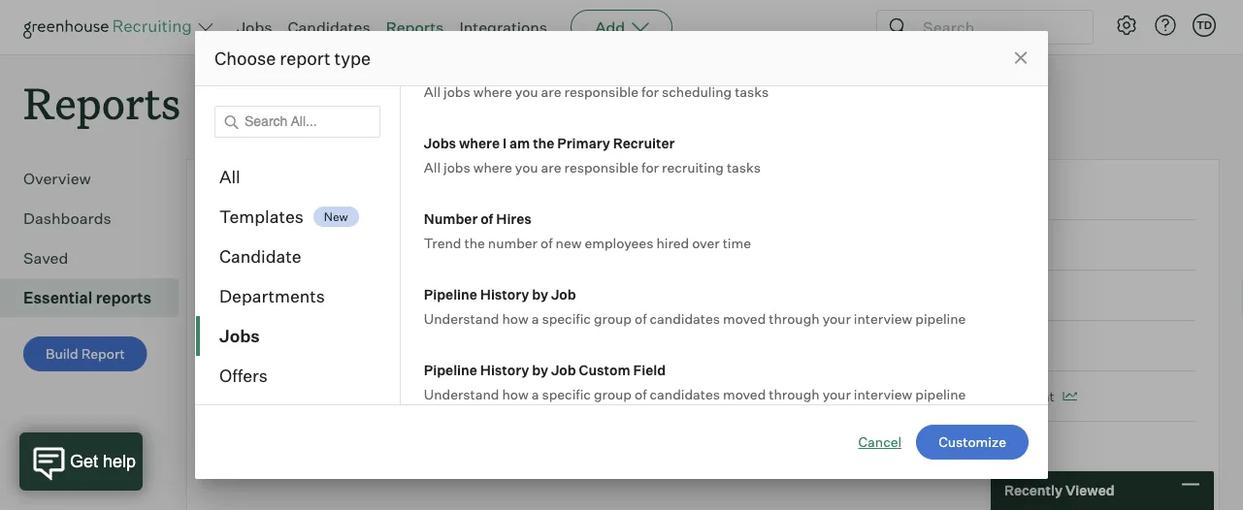 Task type: locate. For each thing, give the bounding box(es) containing it.
the inside 'jobs where i am the primary recruiter all jobs where you are responsible for recruiting tasks'
[[533, 134, 555, 151]]

2 vertical spatial for
[[578, 213, 596, 230]]

your
[[823, 310, 851, 327], [823, 386, 851, 403]]

1 vertical spatial pipeline
[[916, 386, 966, 403]]

1 vertical spatial reports
[[23, 74, 181, 131]]

icon chart image for time to approve offer goal attainment
[[962, 442, 977, 452]]

jobs up "offers"
[[219, 326, 260, 347]]

2 pipeline from the top
[[916, 386, 966, 403]]

0 vertical spatial by
[[532, 286, 549, 303]]

job down new on the top left of the page
[[551, 286, 576, 303]]

the inside the 'number of hires trend the number of new employees hired over time'
[[465, 234, 485, 251]]

icon chart image
[[1063, 392, 1077, 402], [962, 442, 977, 452]]

2 time from the top
[[708, 388, 741, 405]]

report
[[81, 346, 125, 363]]

to left approve
[[744, 439, 756, 456]]

are up the 'team'
[[340, 213, 360, 230]]

reports right 'candidates' link
[[386, 17, 444, 37]]

1 through from the top
[[769, 310, 820, 327]]

are inside 'jobs where i am the primary recruiter all jobs where you are responsible for recruiting tasks'
[[541, 159, 562, 176]]

candidate
[[219, 246, 302, 267], [883, 388, 948, 405]]

1 pipeline from the top
[[424, 286, 478, 303]]

and up "trend"
[[418, 213, 442, 230]]

where
[[474, 83, 512, 100], [459, 134, 500, 151], [474, 159, 512, 176]]

0 vertical spatial where
[[474, 83, 512, 100]]

understand goal and attainment metrics see how individuals are defining and accomplishing goals for their own personal and team development
[[212, 185, 628, 255]]

1 vertical spatial the
[[465, 234, 485, 251]]

1 vertical spatial time
[[708, 388, 741, 405]]

2 vertical spatial where
[[474, 159, 512, 176]]

report
[[280, 47, 331, 69]]

0 horizontal spatial candidate
[[219, 246, 302, 267]]

time left schedule
[[708, 388, 741, 405]]

specific up custom
[[542, 310, 591, 327]]

0 vertical spatial candidates
[[650, 310, 720, 327]]

candidates down field
[[650, 386, 720, 403]]

time
[[723, 234, 751, 251]]

of
[[481, 210, 494, 227], [541, 234, 553, 251], [635, 310, 647, 327], [635, 386, 647, 403]]

for left their
[[578, 213, 596, 230]]

1 group from the top
[[594, 310, 632, 327]]

pipeline for pipeline history by job custom field understand how a specific group of candidates moved through your interview pipeline
[[424, 362, 478, 379]]

essential reports
[[23, 289, 152, 308]]

all for all
[[219, 167, 240, 188]]

attainment up defining
[[374, 185, 460, 205]]

the right the am at the left top of the page
[[533, 134, 555, 151]]

2 by from the top
[[532, 362, 549, 379]]

of left new on the top left of the page
[[541, 234, 553, 251]]

how
[[239, 213, 265, 230], [502, 310, 529, 327], [502, 386, 529, 403]]

build
[[46, 346, 78, 363]]

by left custom
[[532, 362, 549, 379]]

1 horizontal spatial candidate
[[883, 388, 948, 405]]

job inside pipeline history by job custom field understand how a specific group of candidates moved through your interview pipeline
[[551, 362, 576, 379]]

1 responsible from the top
[[565, 83, 639, 100]]

defining
[[363, 213, 415, 230]]

moved up approve
[[723, 386, 766, 403]]

pipeline inside pipeline history by job custom field understand how a specific group of candidates moved through your interview pipeline
[[424, 362, 478, 379]]

accomplishing
[[445, 213, 538, 230]]

0 vertical spatial responsible
[[565, 83, 639, 100]]

2 vertical spatial how
[[502, 386, 529, 403]]

cancel
[[859, 434, 902, 451]]

available
[[822, 388, 880, 405]]

for inside understand goal and attainment metrics see how individuals are defining and accomplishing goals for their own personal and team development
[[578, 213, 596, 230]]

candidates
[[650, 310, 720, 327], [650, 386, 720, 403]]

0 vertical spatial a
[[532, 310, 539, 327]]

approve
[[759, 439, 813, 456]]

responsible
[[565, 83, 639, 100], [565, 159, 639, 176]]

where down i
[[474, 159, 512, 176]]

pipeline history by job understand how a specific group of candidates moved through your interview pipeline
[[424, 286, 966, 327]]

goal right stage
[[798, 237, 828, 254]]

you
[[515, 83, 538, 100], [515, 159, 538, 176]]

2 responsible from the top
[[565, 159, 639, 176]]

understand inside understand goal and attainment metrics see how individuals are defining and accomplishing goals for their own personal and team development
[[212, 185, 301, 205]]

0 vertical spatial history
[[480, 286, 530, 303]]

pipeline for pipeline history by job understand how a specific group of candidates moved through your interview pipeline
[[424, 286, 478, 303]]

0 horizontal spatial icon chart image
[[962, 442, 977, 452]]

all up understand goal and attainment metrics see how individuals are defining and accomplishing goals for their own personal and team development
[[424, 159, 441, 176]]

1 vertical spatial your
[[823, 386, 851, 403]]

for down recruiter
[[642, 159, 659, 176]]

2 history from the top
[[480, 362, 530, 379]]

2 jobs from the top
[[444, 159, 471, 176]]

and down "individuals"
[[299, 238, 323, 255]]

interview
[[854, 310, 913, 327], [854, 386, 913, 403]]

to for approve
[[744, 439, 756, 456]]

jobs
[[237, 17, 272, 37], [424, 134, 456, 151], [219, 326, 260, 347]]

1 pipeline from the top
[[916, 310, 966, 327]]

through up approve
[[769, 386, 820, 403]]

1 vertical spatial responsible
[[565, 159, 639, 176]]

1 vertical spatial candidates
[[650, 386, 720, 403]]

group up custom
[[594, 310, 632, 327]]

1 vertical spatial history
[[480, 362, 530, 379]]

1 specific from the top
[[542, 310, 591, 327]]

integrations link
[[460, 17, 548, 37]]

attainment right stage
[[830, 237, 902, 254]]

recently
[[1005, 483, 1063, 500]]

your right schedule
[[823, 386, 851, 403]]

and
[[342, 185, 371, 205], [418, 213, 442, 230], [299, 238, 323, 255]]

by for specific
[[532, 286, 549, 303]]

2 to from the top
[[744, 439, 756, 456]]

time left in
[[708, 237, 741, 254]]

1 horizontal spatial and
[[342, 185, 371, 205]]

the
[[533, 134, 555, 151], [465, 234, 485, 251]]

jobs
[[444, 83, 471, 100], [444, 159, 471, 176]]

1 vertical spatial where
[[459, 134, 500, 151]]

0 vertical spatial how
[[239, 213, 265, 230]]

0 horizontal spatial and
[[299, 238, 323, 255]]

number
[[488, 234, 538, 251]]

jobs inside 'jobs where i am the primary recruiter all jobs where you are responsible for recruiting tasks'
[[444, 159, 471, 176]]

goal up new
[[304, 185, 339, 205]]

1 vertical spatial interview
[[854, 386, 913, 403]]

1 your from the top
[[823, 310, 851, 327]]

over
[[692, 234, 720, 251]]

2 horizontal spatial and
[[418, 213, 442, 230]]

jobs up metrics
[[444, 159, 471, 176]]

0 vertical spatial candidate
[[219, 246, 302, 267]]

are inside understand goal and attainment metrics see how individuals are defining and accomplishing goals for their own personal and team development
[[340, 213, 360, 230]]

to
[[744, 388, 756, 405], [744, 439, 756, 456]]

1 horizontal spatial icon chart image
[[1063, 392, 1077, 402]]

2 you from the top
[[515, 159, 538, 176]]

1 a from the top
[[532, 310, 539, 327]]

and up new
[[342, 185, 371, 205]]

1 by from the top
[[532, 286, 549, 303]]

1 vertical spatial for
[[642, 159, 659, 176]]

1 to from the top
[[744, 388, 756, 405]]

specific
[[542, 310, 591, 327], [542, 386, 591, 403]]

all up see at the left top of page
[[219, 167, 240, 188]]

1 vertical spatial candidate
[[883, 388, 948, 405]]

1 time from the top
[[708, 237, 741, 254]]

by inside pipeline history by job understand how a specific group of candidates moved through your interview pipeline
[[532, 286, 549, 303]]

for for jobs where i am the primary recruiter
[[642, 159, 659, 176]]

1 vertical spatial are
[[541, 159, 562, 176]]

2 vertical spatial and
[[299, 238, 323, 255]]

2 job from the top
[[551, 362, 576, 379]]

candidate down templates
[[219, 246, 302, 267]]

responsible up primary
[[565, 83, 639, 100]]

by down number
[[532, 286, 549, 303]]

for inside 'jobs where i am the primary recruiter all jobs where you are responsible for recruiting tasks'
[[642, 159, 659, 176]]

2 vertical spatial time
[[708, 439, 741, 456]]

primary
[[558, 134, 611, 151]]

through
[[769, 310, 820, 327], [769, 386, 820, 403]]

candidate up cancel
[[883, 388, 948, 405]]

reports
[[386, 17, 444, 37], [23, 74, 181, 131]]

2 a from the top
[[532, 386, 539, 403]]

job
[[551, 286, 576, 303], [551, 362, 576, 379]]

a inside pipeline history by job custom field understand how a specific group of candidates moved through your interview pipeline
[[532, 386, 539, 403]]

1 moved from the top
[[723, 310, 766, 327]]

0 horizontal spatial the
[[465, 234, 485, 251]]

add button
[[571, 10, 673, 45]]

through inside pipeline history by job custom field understand how a specific group of candidates moved through your interview pipeline
[[769, 386, 820, 403]]

a inside pipeline history by job understand how a specific group of candidates moved through your interview pipeline
[[532, 310, 539, 327]]

1 vertical spatial through
[[769, 386, 820, 403]]

td button
[[1189, 10, 1220, 41]]

offers
[[219, 366, 268, 387]]

for left scheduling
[[642, 83, 659, 100]]

icon chart image right cancel 'link'
[[962, 442, 977, 452]]

1 vertical spatial specific
[[542, 386, 591, 403]]

1 history from the top
[[480, 286, 530, 303]]

time for time in stage goal attainment
[[708, 237, 741, 254]]

0 vertical spatial you
[[515, 83, 538, 100]]

candidates link
[[288, 17, 371, 37]]

1 job from the top
[[551, 286, 576, 303]]

overview link
[[23, 167, 171, 190]]

saved link
[[23, 247, 171, 270]]

understand inside pipeline history by job custom field understand how a specific group of candidates moved through your interview pipeline
[[424, 386, 499, 403]]

1 vertical spatial jobs
[[444, 159, 471, 176]]

0 vertical spatial your
[[823, 310, 851, 327]]

1 vertical spatial how
[[502, 310, 529, 327]]

time left approve
[[708, 439, 741, 456]]

to left schedule
[[744, 388, 756, 405]]

1 horizontal spatial the
[[533, 134, 555, 151]]

interview up cancel
[[854, 386, 913, 403]]

0 vertical spatial are
[[541, 83, 562, 100]]

0 vertical spatial to
[[744, 388, 756, 405]]

0 vertical spatial the
[[533, 134, 555, 151]]

moved
[[723, 310, 766, 327], [723, 386, 766, 403]]

time
[[708, 237, 741, 254], [708, 388, 741, 405], [708, 439, 741, 456]]

tasks right recruiting
[[727, 159, 761, 176]]

group down custom
[[594, 386, 632, 403]]

0 vertical spatial for
[[642, 83, 659, 100]]

2 group from the top
[[594, 386, 632, 403]]

1 vertical spatial group
[[594, 386, 632, 403]]

pipeline inside pipeline history by job custom field understand how a specific group of candidates moved through your interview pipeline
[[916, 386, 966, 403]]

time for time to approve offer goal attainment
[[708, 439, 741, 456]]

Search All... text field
[[215, 106, 380, 138]]

job for group
[[551, 286, 576, 303]]

1 interview from the top
[[854, 310, 913, 327]]

reports link
[[386, 17, 444, 37]]

time to approve offer goal attainment
[[708, 439, 955, 456]]

by inside pipeline history by job custom field understand how a specific group of candidates moved through your interview pipeline
[[532, 362, 549, 379]]

0 vertical spatial interview
[[854, 310, 913, 327]]

1 vertical spatial you
[[515, 159, 538, 176]]

how inside pipeline history by job understand how a specific group of candidates moved through your interview pipeline
[[502, 310, 529, 327]]

you up the am at the left top of the page
[[515, 83, 538, 100]]

stage
[[758, 237, 795, 254]]

0 vertical spatial pipeline
[[916, 310, 966, 327]]

pipeline inside pipeline history by job understand how a specific group of candidates moved through your interview pipeline
[[424, 286, 478, 303]]

history inside pipeline history by job custom field understand how a specific group of candidates moved through your interview pipeline
[[480, 362, 530, 379]]

history inside pipeline history by job understand how a specific group of candidates moved through your interview pipeline
[[480, 286, 530, 303]]

all down reports link
[[424, 83, 441, 100]]

1 vertical spatial pipeline
[[424, 362, 478, 379]]

by
[[532, 286, 549, 303], [532, 362, 549, 379]]

1 vertical spatial a
[[532, 386, 539, 403]]

am
[[510, 134, 530, 151]]

specific inside pipeline history by job understand how a specific group of candidates moved through your interview pipeline
[[542, 310, 591, 327]]

where left i
[[459, 134, 500, 151]]

of up field
[[635, 310, 647, 327]]

responsible down primary
[[565, 159, 639, 176]]

0 vertical spatial pipeline
[[424, 286, 478, 303]]

0 vertical spatial group
[[594, 310, 632, 327]]

type
[[335, 47, 371, 69]]

1 vertical spatial jobs
[[424, 134, 456, 151]]

1 vertical spatial job
[[551, 362, 576, 379]]

0 horizontal spatial reports
[[23, 74, 181, 131]]

schedule
[[759, 388, 819, 405]]

pipeline down time in stage goal attainment 'link'
[[916, 310, 966, 327]]

attainment up "customize"
[[983, 388, 1055, 405]]

1 candidates from the top
[[650, 310, 720, 327]]

1 vertical spatial understand
[[424, 310, 499, 327]]

job left custom
[[551, 362, 576, 379]]

0 vertical spatial jobs
[[237, 17, 272, 37]]

customize
[[939, 434, 1007, 451]]

of down field
[[635, 386, 647, 403]]

2 pipeline from the top
[[424, 362, 478, 379]]

for for understand goal and attainment metrics
[[578, 213, 596, 230]]

tasks
[[735, 83, 769, 100], [727, 159, 761, 176]]

2 vertical spatial understand
[[424, 386, 499, 403]]

1 vertical spatial and
[[418, 213, 442, 230]]

2 specific from the top
[[542, 386, 591, 403]]

2 candidates from the top
[[650, 386, 720, 403]]

pipeline up "customize"
[[916, 386, 966, 403]]

group
[[594, 310, 632, 327], [594, 386, 632, 403]]

0 vertical spatial time
[[708, 237, 741, 254]]

0 vertical spatial icon chart image
[[1063, 392, 1077, 402]]

1 vertical spatial tasks
[[727, 159, 761, 176]]

essential
[[23, 289, 93, 308]]

a
[[532, 310, 539, 327], [532, 386, 539, 403]]

your inside pipeline history by job custom field understand how a specific group of candidates moved through your interview pipeline
[[823, 386, 851, 403]]

where up i
[[474, 83, 512, 100]]

time for time to schedule available candidate goal attainment
[[708, 388, 741, 405]]

2 interview from the top
[[854, 386, 913, 403]]

jobs down reports link
[[444, 83, 471, 100]]

2 vertical spatial are
[[340, 213, 360, 230]]

1 vertical spatial by
[[532, 362, 549, 379]]

0 vertical spatial understand
[[212, 185, 301, 205]]

job inside pipeline history by job understand how a specific group of candidates moved through your interview pipeline
[[551, 286, 576, 303]]

0 vertical spatial job
[[551, 286, 576, 303]]

specific down custom
[[542, 386, 591, 403]]

jobs left i
[[424, 134, 456, 151]]

2 moved from the top
[[723, 386, 766, 403]]

pipeline
[[424, 286, 478, 303], [424, 362, 478, 379]]

time inside 'link'
[[708, 237, 741, 254]]

jobs link
[[237, 17, 272, 37]]

build report button
[[23, 337, 147, 372]]

icon chart image up recently viewed
[[1063, 392, 1077, 402]]

jobs up choose
[[237, 17, 272, 37]]

for
[[642, 83, 659, 100], [642, 159, 659, 176], [578, 213, 596, 230]]

moved down in
[[723, 310, 766, 327]]

tasks right scheduling
[[735, 83, 769, 100]]

are down primary
[[541, 159, 562, 176]]

your up available
[[823, 310, 851, 327]]

goal
[[304, 185, 339, 205], [798, 237, 828, 254], [951, 388, 980, 405], [851, 439, 880, 456]]

interview up time to schedule available candidate goal attainment
[[854, 310, 913, 327]]

are up primary
[[541, 83, 562, 100]]

number of hires trend the number of new employees hired over time
[[424, 210, 751, 251]]

attainment inside understand goal and attainment metrics see how individuals are defining and accomplishing goals for their own personal and team development
[[374, 185, 460, 205]]

all for all jobs where you are responsible for scheduling tasks
[[424, 83, 441, 100]]

reports down greenhouse recruiting image
[[23, 74, 181, 131]]

1 vertical spatial icon chart image
[[962, 442, 977, 452]]

0 vertical spatial moved
[[723, 310, 766, 327]]

0 vertical spatial through
[[769, 310, 820, 327]]

through down the time in stage goal attainment
[[769, 310, 820, 327]]

2 your from the top
[[823, 386, 851, 403]]

are
[[541, 83, 562, 100], [541, 159, 562, 176], [340, 213, 360, 230]]

templates
[[219, 206, 304, 228]]

number
[[424, 210, 478, 227]]

your inside pipeline history by job understand how a specific group of candidates moved through your interview pipeline
[[823, 310, 851, 327]]

of inside pipeline history by job custom field understand how a specific group of candidates moved through your interview pipeline
[[635, 386, 647, 403]]

you down the am at the left top of the page
[[515, 159, 538, 176]]

3 time from the top
[[708, 439, 741, 456]]

i
[[503, 134, 507, 151]]

2 through from the top
[[769, 386, 820, 403]]

through inside pipeline history by job understand how a specific group of candidates moved through your interview pipeline
[[769, 310, 820, 327]]

reports
[[96, 289, 152, 308]]

0 vertical spatial specific
[[542, 310, 591, 327]]

the down accomplishing
[[465, 234, 485, 251]]

1 vertical spatial moved
[[723, 386, 766, 403]]

candidates up field
[[650, 310, 720, 327]]

0 vertical spatial jobs
[[444, 83, 471, 100]]

0 vertical spatial reports
[[386, 17, 444, 37]]

1 vertical spatial to
[[744, 439, 756, 456]]



Task type: describe. For each thing, give the bounding box(es) containing it.
own
[[212, 238, 238, 255]]

custom
[[579, 362, 631, 379]]

add
[[595, 17, 625, 37]]

choose report type
[[215, 47, 371, 69]]

essential reports link
[[23, 287, 171, 310]]

interview inside pipeline history by job custom field understand how a specific group of candidates moved through your interview pipeline
[[854, 386, 913, 403]]

moved inside pipeline history by job custom field understand how a specific group of candidates moved through your interview pipeline
[[723, 386, 766, 403]]

history for a
[[480, 286, 530, 303]]

Search text field
[[918, 13, 1076, 41]]

specific inside pipeline history by job custom field understand how a specific group of candidates moved through your interview pipeline
[[542, 386, 591, 403]]

goal inside understand goal and attainment metrics see how individuals are defining and accomplishing goals for their own personal and team development
[[304, 185, 339, 205]]

saved
[[23, 249, 68, 268]]

offices
[[219, 405, 275, 427]]

goal inside 'link'
[[798, 237, 828, 254]]

tasks inside 'jobs where i am the primary recruiter all jobs where you are responsible for recruiting tasks'
[[727, 159, 761, 176]]

jobs where i am the primary recruiter all jobs where you are responsible for recruiting tasks
[[424, 134, 761, 176]]

2 vertical spatial jobs
[[219, 326, 260, 347]]

0 vertical spatial tasks
[[735, 83, 769, 100]]

configure image
[[1116, 14, 1139, 37]]

time in stage goal attainment
[[708, 237, 902, 254]]

time in stage goal attainment link
[[708, 221, 1195, 271]]

time to schedule available candidate goal attainment
[[708, 388, 1055, 405]]

dashboards link
[[23, 207, 171, 230]]

job for a
[[551, 362, 576, 379]]

goal right offer
[[851, 439, 880, 456]]

history for understand
[[480, 362, 530, 379]]

1 you from the top
[[515, 83, 538, 100]]

the for trend
[[465, 234, 485, 251]]

customize button
[[917, 425, 1029, 460]]

icon chart image for time to schedule available candidate goal attainment
[[1063, 392, 1077, 402]]

team
[[326, 238, 359, 255]]

to for schedule
[[744, 388, 756, 405]]

of down metrics
[[481, 210, 494, 227]]

candidates inside pipeline history by job custom field understand how a specific group of candidates moved through your interview pipeline
[[650, 386, 720, 403]]

pipeline history by job custom field understand how a specific group of candidates moved through your interview pipeline
[[424, 362, 966, 403]]

group inside pipeline history by job understand how a specific group of candidates moved through your interview pipeline
[[594, 310, 632, 327]]

goals
[[541, 213, 575, 230]]

candidates
[[288, 17, 371, 37]]

of inside pipeline history by job understand how a specific group of candidates moved through your interview pipeline
[[635, 310, 647, 327]]

you inside 'jobs where i am the primary recruiter all jobs where you are responsible for recruiting tasks'
[[515, 159, 538, 176]]

the for am
[[533, 134, 555, 151]]

personal
[[241, 238, 296, 255]]

how inside pipeline history by job custom field understand how a specific group of candidates moved through your interview pipeline
[[502, 386, 529, 403]]

recently viewed
[[1005, 483, 1115, 500]]

all inside 'jobs where i am the primary recruiter all jobs where you are responsible for recruiting tasks'
[[424, 159, 441, 176]]

understand inside pipeline history by job understand how a specific group of candidates moved through your interview pipeline
[[424, 310, 499, 327]]

employees
[[585, 234, 654, 251]]

by for how
[[532, 362, 549, 379]]

build report
[[46, 346, 125, 363]]

choose report type dialog
[[195, 31, 1049, 511]]

recruiting
[[662, 159, 724, 176]]

offer
[[816, 439, 848, 456]]

group inside pipeline history by job custom field understand how a specific group of candidates moved through your interview pipeline
[[594, 386, 632, 403]]

new
[[556, 234, 582, 251]]

choose
[[215, 47, 276, 69]]

1 horizontal spatial reports
[[386, 17, 444, 37]]

how inside understand goal and attainment metrics see how individuals are defining and accomplishing goals for their own personal and team development
[[239, 213, 265, 230]]

jobs inside 'jobs where i am the primary recruiter all jobs where you are responsible for recruiting tasks'
[[424, 134, 456, 151]]

all jobs where you are responsible for scheduling tasks
[[424, 83, 769, 100]]

field
[[634, 362, 666, 379]]

metrics
[[463, 185, 520, 205]]

integrations
[[460, 17, 548, 37]]

0 vertical spatial and
[[342, 185, 371, 205]]

cancel link
[[859, 433, 902, 452]]

attainment down time to schedule available candidate goal attainment
[[883, 439, 955, 456]]

recruiter
[[613, 134, 675, 151]]

1 jobs from the top
[[444, 83, 471, 100]]

new
[[324, 210, 348, 224]]

attainment inside 'link'
[[830, 237, 902, 254]]

development
[[362, 238, 445, 255]]

viewed
[[1066, 483, 1115, 500]]

see
[[212, 213, 236, 230]]

pipeline inside pipeline history by job understand how a specific group of candidates moved through your interview pipeline
[[916, 310, 966, 327]]

greenhouse recruiting image
[[23, 16, 198, 39]]

their
[[598, 213, 628, 230]]

hires
[[496, 210, 532, 227]]

candidates inside pipeline history by job understand how a specific group of candidates moved through your interview pipeline
[[650, 310, 720, 327]]

interview inside pipeline history by job understand how a specific group of candidates moved through your interview pipeline
[[854, 310, 913, 327]]

moved inside pipeline history by job understand how a specific group of candidates moved through your interview pipeline
[[723, 310, 766, 327]]

departments
[[219, 286, 325, 307]]

individuals
[[268, 213, 337, 230]]

responsible inside 'jobs where i am the primary recruiter all jobs where you are responsible for recruiting tasks'
[[565, 159, 639, 176]]

goal up "customize"
[[951, 388, 980, 405]]

td button
[[1193, 14, 1217, 37]]

td
[[1197, 18, 1213, 32]]

hired
[[657, 234, 690, 251]]

trend
[[424, 234, 462, 251]]

scheduling
[[662, 83, 732, 100]]

overview
[[23, 169, 91, 189]]

candidate inside choose report type dialog
[[219, 246, 302, 267]]

in
[[744, 237, 755, 254]]

dashboards
[[23, 209, 111, 228]]



Task type: vqa. For each thing, say whether or not it's contained in the screenshot.
"Job" corresponding to a
yes



